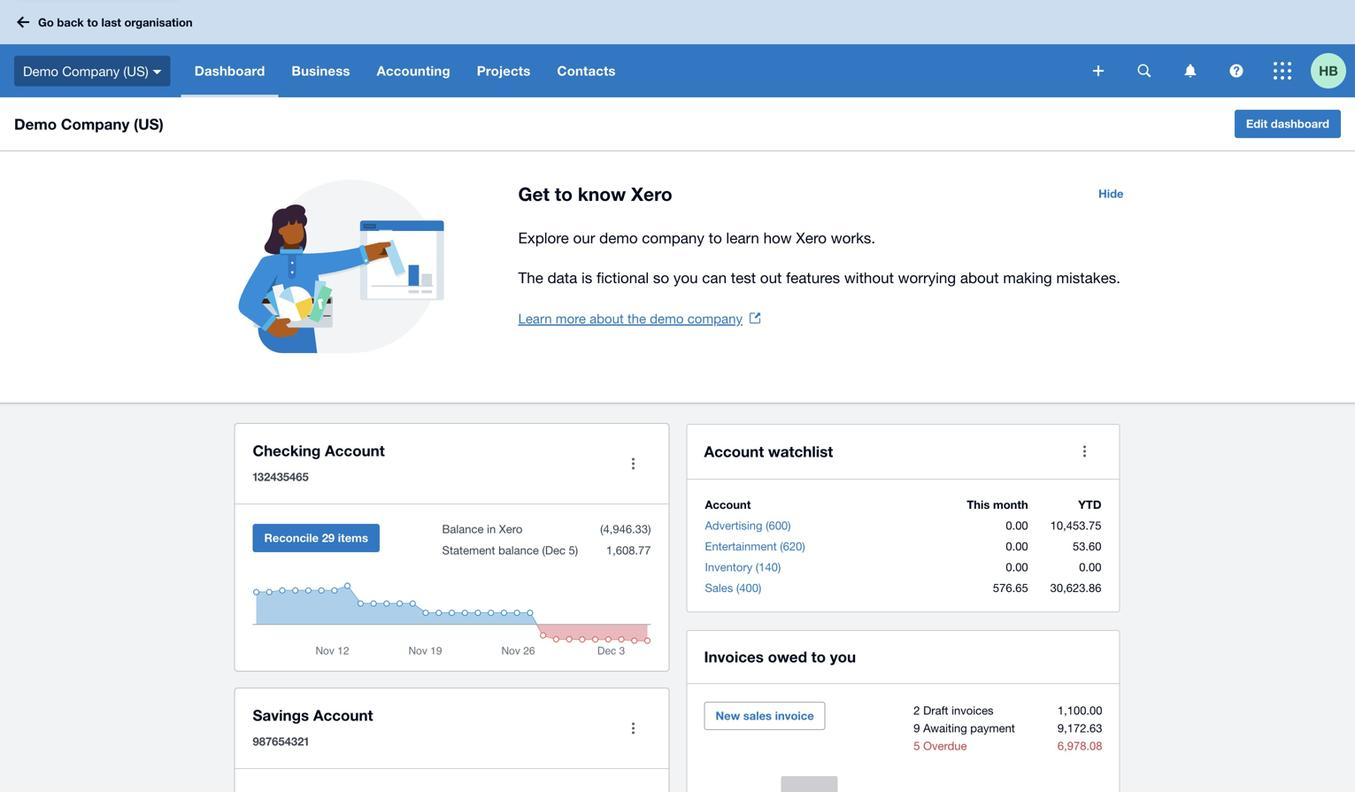 Task type: describe. For each thing, give the bounding box(es) containing it.
svg image inside demo company (us) popup button
[[153, 70, 162, 74]]

fictional
[[597, 269, 649, 286]]

the
[[628, 311, 646, 326]]

0.00 link for 53.60
[[1006, 540, 1029, 553]]

more
[[556, 311, 586, 326]]

sales (400)
[[705, 581, 762, 595]]

demo inside intro banner body element
[[600, 229, 638, 247]]

1 horizontal spatial svg image
[[1230, 64, 1244, 77]]

sales (400) link
[[705, 581, 762, 595]]

get
[[518, 183, 550, 205]]

reconcile 29 items
[[264, 531, 368, 545]]

balance in xero
[[442, 522, 523, 536]]

without
[[845, 269, 894, 286]]

(600)
[[766, 519, 791, 533]]

learn more about the demo company
[[518, 311, 743, 326]]

accounting button
[[364, 44, 464, 97]]

10,453.75
[[1051, 519, 1102, 533]]

new sales invoice button
[[704, 702, 826, 731]]

9,172.63
[[1058, 722, 1103, 735]]

explore
[[518, 229, 569, 247]]

projects button
[[464, 44, 544, 97]]

the data is fictional so you can test out features without worrying about making mistakes.
[[518, 269, 1121, 286]]

edit dashboard button
[[1235, 110, 1342, 138]]

(140)
[[756, 561, 781, 574]]

reconcile
[[264, 531, 319, 545]]

to inside intro banner body element
[[709, 229, 722, 247]]

projects
[[477, 63, 531, 79]]

new sales invoice
[[716, 709, 814, 723]]

in
[[487, 522, 496, 536]]

accounting
[[377, 63, 451, 79]]

checking
[[253, 442, 321, 460]]

about inside intro banner body element
[[961, 269, 999, 286]]

can
[[702, 269, 727, 286]]

mistakes.
[[1057, 269, 1121, 286]]

5
[[914, 739, 920, 753]]

account right savings
[[313, 707, 373, 724]]

worrying
[[898, 269, 956, 286]]

this month
[[967, 498, 1029, 512]]

53.60 link
[[1073, 540, 1102, 553]]

entertainment (620) link
[[705, 540, 806, 553]]

statement
[[442, 544, 495, 557]]

to left last
[[87, 15, 98, 29]]

our
[[573, 229, 595, 247]]

person setting up the dashboard image
[[164, 180, 518, 375]]

inventory
[[705, 561, 753, 574]]

data
[[548, 269, 578, 286]]

2 draft invoices link
[[914, 704, 994, 718]]

edit dashboard
[[1247, 117, 1330, 131]]

manage menu toggle image for checking account
[[616, 446, 651, 482]]

2
[[914, 704, 920, 718]]

watchlist
[[769, 443, 833, 460]]

0.00 for 10,453.75
[[1006, 519, 1029, 533]]

balance
[[499, 544, 539, 557]]

contacts button
[[544, 44, 629, 97]]

30,623.86 link
[[1051, 581, 1102, 595]]

1 vertical spatial company
[[61, 115, 130, 133]]

out
[[760, 269, 782, 286]]

features
[[786, 269, 841, 286]]

company inside intro banner body element
[[642, 229, 705, 247]]

inventory (140)
[[705, 561, 781, 574]]

1 vertical spatial demo company (us)
[[14, 115, 164, 133]]

5 overdue link
[[914, 739, 967, 753]]

5 overdue
[[914, 739, 967, 753]]

1 horizontal spatial xero
[[631, 183, 673, 205]]

1 vertical spatial demo
[[14, 115, 57, 133]]

manage menu toggle image for savings account
[[616, 711, 651, 746]]

learn
[[518, 311, 552, 326]]

organisation
[[124, 15, 193, 29]]

contacts
[[557, 63, 616, 79]]

account watchlist link
[[704, 439, 833, 464]]

opens in a new tab image
[[750, 313, 761, 324]]

account up advertising
[[705, 498, 751, 512]]

account right checking
[[325, 442, 385, 460]]

1 vertical spatial about
[[590, 311, 624, 326]]

10,453.75 link
[[1051, 519, 1102, 533]]

month
[[993, 498, 1029, 512]]

works.
[[831, 229, 876, 247]]

balance
[[442, 522, 484, 536]]

test
[[731, 269, 756, 286]]

reconcile 29 items button
[[253, 524, 380, 553]]

business button
[[278, 44, 364, 97]]

hide
[[1099, 187, 1124, 201]]

you inside intro banner body element
[[674, 269, 698, 286]]

1 vertical spatial you
[[830, 648, 856, 666]]

6,978.08 link
[[1058, 739, 1103, 753]]

576.65 link
[[993, 581, 1029, 595]]

go back to last organisation
[[38, 15, 193, 29]]

demo company (us) button
[[0, 44, 181, 97]]

invoice
[[775, 709, 814, 723]]



Task type: locate. For each thing, give the bounding box(es) containing it.
manage menu toggle image
[[616, 446, 651, 482], [616, 711, 651, 746]]

inventory (140) link
[[705, 561, 781, 574]]

hide button
[[1088, 180, 1135, 208]]

0.00 link for 0.00
[[1006, 561, 1029, 574]]

items
[[338, 531, 368, 545]]

demo company (us) down demo company (us) popup button
[[14, 115, 164, 133]]

0 vertical spatial about
[[961, 269, 999, 286]]

svg image inside 'go back to last organisation' link
[[17, 16, 29, 28]]

(dec
[[542, 544, 566, 557]]

987654321
[[253, 735, 309, 749]]

you right so
[[674, 269, 698, 286]]

30,623.86
[[1051, 581, 1102, 595]]

account
[[325, 442, 385, 460], [704, 443, 764, 460], [705, 498, 751, 512], [313, 707, 373, 724]]

dashboard
[[1271, 117, 1330, 131]]

1 horizontal spatial about
[[961, 269, 999, 286]]

company inside popup button
[[62, 63, 120, 79]]

making
[[1004, 269, 1053, 286]]

company left the opens in a new tab image in the top of the page
[[688, 311, 743, 326]]

know
[[578, 183, 626, 205]]

xero right the how
[[796, 229, 827, 247]]

how
[[764, 229, 792, 247]]

about
[[961, 269, 999, 286], [590, 311, 624, 326]]

advertising (600) link
[[705, 519, 791, 533]]

demo right our
[[600, 229, 638, 247]]

demo company (us) inside demo company (us) popup button
[[23, 63, 149, 79]]

new
[[716, 709, 740, 723]]

company up so
[[642, 229, 705, 247]]

checking account
[[253, 442, 385, 460]]

ytd
[[1079, 498, 1102, 512]]

1 vertical spatial manage menu toggle image
[[616, 711, 651, 746]]

9 awaiting payment link
[[914, 722, 1016, 735]]

0 horizontal spatial about
[[590, 311, 624, 326]]

company down 'go back to last organisation' link
[[62, 63, 120, 79]]

invoices
[[952, 704, 994, 718]]

2 vertical spatial xero
[[499, 522, 523, 536]]

you right owed
[[830, 648, 856, 666]]

owed
[[768, 648, 808, 666]]

svg image
[[1274, 62, 1292, 80], [1230, 64, 1244, 77], [153, 70, 162, 74]]

this
[[967, 498, 990, 512]]

(us) down go back to last organisation
[[123, 63, 149, 79]]

5)
[[569, 544, 578, 557]]

0 vertical spatial manage menu toggle image
[[616, 446, 651, 482]]

xero right know
[[631, 183, 673, 205]]

1 manage menu toggle image from the top
[[616, 446, 651, 482]]

account left watchlist
[[704, 443, 764, 460]]

go back to last organisation link
[[11, 6, 203, 38]]

entertainment (620)
[[705, 540, 806, 553]]

0 vertical spatial you
[[674, 269, 698, 286]]

demo inside popup button
[[23, 63, 58, 79]]

company
[[642, 229, 705, 247], [688, 311, 743, 326]]

0 vertical spatial company
[[62, 63, 120, 79]]

watchlist overflow menu toggle image
[[1067, 434, 1103, 469]]

awaiting
[[924, 722, 968, 735]]

0 vertical spatial company
[[642, 229, 705, 247]]

the
[[518, 269, 544, 286]]

0 horizontal spatial demo
[[600, 229, 638, 247]]

banner containing dashboard
[[0, 0, 1356, 97]]

(620)
[[780, 540, 806, 553]]

hb button
[[1311, 44, 1356, 97]]

0.00 for 0.00
[[1006, 561, 1029, 574]]

1 vertical spatial (us)
[[134, 115, 164, 133]]

xero
[[631, 183, 673, 205], [796, 229, 827, 247], [499, 522, 523, 536]]

xero inside intro banner body element
[[796, 229, 827, 247]]

1 horizontal spatial you
[[830, 648, 856, 666]]

1 horizontal spatial demo
[[650, 311, 684, 326]]

svg image down organisation at left
[[153, 70, 162, 74]]

0 horizontal spatial xero
[[499, 522, 523, 536]]

dashboard
[[195, 63, 265, 79]]

overdue
[[924, 739, 967, 753]]

1,608.77
[[603, 544, 651, 557]]

svg image
[[17, 16, 29, 28], [1138, 64, 1152, 77], [1185, 64, 1197, 77], [1094, 66, 1104, 76]]

0 horizontal spatial you
[[674, 269, 698, 286]]

to left learn
[[709, 229, 722, 247]]

invoices
[[704, 648, 764, 666]]

0.00 for 53.60
[[1006, 540, 1029, 553]]

xero right in
[[499, 522, 523, 536]]

edit
[[1247, 117, 1268, 131]]

go
[[38, 15, 54, 29]]

draft
[[924, 704, 949, 718]]

1 vertical spatial xero
[[796, 229, 827, 247]]

0 vertical spatial demo
[[600, 229, 638, 247]]

(us)
[[123, 63, 149, 79], [134, 115, 164, 133]]

1 vertical spatial company
[[688, 311, 743, 326]]

statement balance (dec 5)
[[442, 544, 578, 557]]

learn
[[726, 229, 760, 247]]

2 horizontal spatial svg image
[[1274, 62, 1292, 80]]

9
[[914, 722, 920, 735]]

2 horizontal spatial xero
[[796, 229, 827, 247]]

svg image left hb
[[1274, 62, 1292, 80]]

advertising (600)
[[705, 519, 791, 533]]

demo company (us) down back
[[23, 63, 149, 79]]

savings
[[253, 707, 309, 724]]

hb
[[1320, 63, 1339, 79]]

you
[[674, 269, 698, 286], [830, 648, 856, 666]]

(us) inside popup button
[[123, 63, 149, 79]]

to right get at top
[[555, 183, 573, 205]]

get to know xero
[[518, 183, 673, 205]]

business
[[292, 63, 350, 79]]

explore our demo company to learn how xero works.
[[518, 229, 876, 247]]

demo company (us)
[[23, 63, 149, 79], [14, 115, 164, 133]]

to right owed
[[812, 648, 826, 666]]

(4,946.33)
[[601, 522, 651, 536]]

576.65
[[993, 581, 1029, 595]]

53.60
[[1073, 540, 1102, 553]]

0.00 link
[[1006, 519, 1029, 533], [1006, 540, 1029, 553], [1006, 561, 1029, 574], [1080, 561, 1102, 574]]

0 vertical spatial (us)
[[123, 63, 149, 79]]

last
[[101, 15, 121, 29]]

about left the
[[590, 311, 624, 326]]

company down demo company (us) popup button
[[61, 115, 130, 133]]

svg image up edit dashboard button
[[1230, 64, 1244, 77]]

advertising
[[705, 519, 763, 533]]

demo
[[600, 229, 638, 247], [650, 311, 684, 326]]

0 vertical spatial xero
[[631, 183, 673, 205]]

intro banner body element
[[518, 226, 1135, 290]]

demo right the
[[650, 311, 684, 326]]

entertainment
[[705, 540, 777, 553]]

0.00 link for 10,453.75
[[1006, 519, 1029, 533]]

0 vertical spatial demo company (us)
[[23, 63, 149, 79]]

demo down go
[[23, 63, 58, 79]]

(us) down demo company (us) popup button
[[134, 115, 164, 133]]

1,100.00
[[1058, 704, 1103, 718]]

2 draft invoices
[[914, 704, 994, 718]]

sales
[[705, 581, 733, 595]]

0 vertical spatial demo
[[23, 63, 58, 79]]

payment
[[971, 722, 1016, 735]]

1,100.00 link
[[1058, 704, 1103, 718]]

sales
[[744, 709, 772, 723]]

0 horizontal spatial svg image
[[153, 70, 162, 74]]

132435465
[[253, 470, 309, 484]]

29
[[322, 531, 335, 545]]

about left making
[[961, 269, 999, 286]]

invoices owed to you
[[704, 648, 856, 666]]

banner
[[0, 0, 1356, 97]]

1 vertical spatial demo
[[650, 311, 684, 326]]

company
[[62, 63, 120, 79], [61, 115, 130, 133]]

2 manage menu toggle image from the top
[[616, 711, 651, 746]]

demo down demo company (us) popup button
[[14, 115, 57, 133]]



Task type: vqa. For each thing, say whether or not it's contained in the screenshot.
Company in popup button
yes



